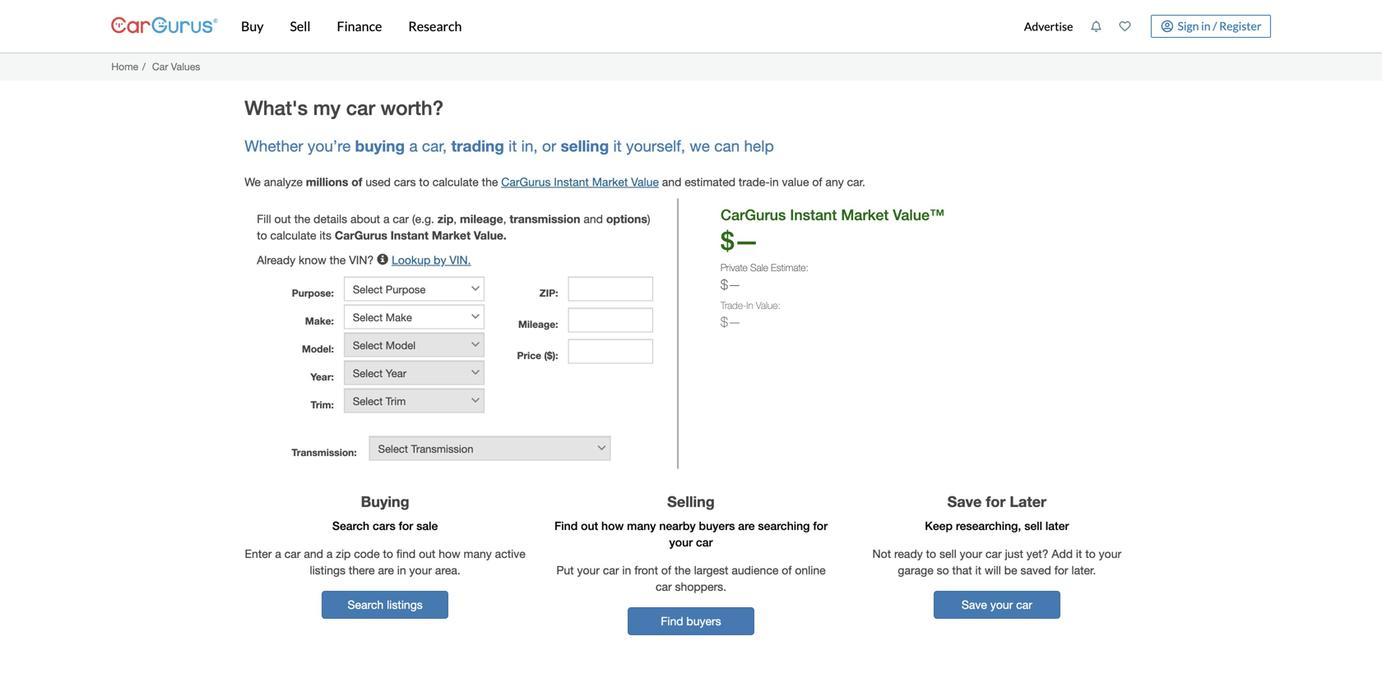 Task type: vqa. For each thing, say whether or not it's contained in the screenshot.
buying at top left
yes



Task type: locate. For each thing, give the bounding box(es) containing it.
1 horizontal spatial find
[[661, 615, 683, 629]]

sell left the later at bottom
[[1024, 520, 1042, 533]]

0 vertical spatial buyers
[[699, 520, 735, 533]]

cargurus instant market value link
[[501, 175, 659, 189]]

many left active
[[464, 548, 492, 561]]

used
[[366, 175, 391, 189]]

/ left register
[[1213, 19, 1217, 33]]

buyers down selling
[[699, 520, 735, 533]]

1 horizontal spatial instant
[[554, 175, 589, 189]]

0 horizontal spatial find
[[554, 520, 578, 533]]

1 vertical spatial search
[[348, 599, 384, 612]]

1 horizontal spatial listings
[[387, 599, 423, 612]]

instant inside cargurus instant market value™ $— private sale estimate: $— trade-in value: $—
[[790, 206, 837, 224]]

0 vertical spatial zip
[[437, 212, 453, 226]]

it right selling in the left of the page
[[613, 137, 622, 155]]

save your car button
[[934, 592, 1060, 620]]

a
[[409, 137, 418, 155], [383, 212, 390, 226], [275, 548, 281, 561], [326, 548, 333, 561]]

find inside button
[[661, 615, 683, 629]]

your inside button
[[990, 599, 1013, 612]]

menu
[[1015, 3, 1271, 49]]

value
[[631, 175, 659, 189]]

keep
[[925, 520, 953, 533]]

car up largest
[[696, 536, 713, 550]]

0 vertical spatial cars
[[394, 175, 416, 189]]

0 vertical spatial listings
[[310, 564, 346, 578]]

0 horizontal spatial are
[[378, 564, 394, 578]]

1 vertical spatial save
[[962, 599, 987, 612]]

0 vertical spatial out
[[274, 212, 291, 226]]

out for find
[[581, 520, 598, 533]]

0 horizontal spatial many
[[464, 548, 492, 561]]

listings inside search listings button
[[387, 599, 423, 612]]

0 vertical spatial cargurus
[[501, 175, 551, 189]]

search up code
[[332, 520, 369, 533]]

search down "there" at the left
[[348, 599, 384, 612]]

1 horizontal spatial ,
[[503, 212, 506, 226]]

instant down selling in the left of the page
[[554, 175, 589, 189]]

just
[[1005, 548, 1023, 561]]

vin.
[[449, 253, 471, 267]]

2 horizontal spatial cargurus
[[721, 206, 786, 224]]

2 horizontal spatial instant
[[790, 206, 837, 224]]

1 vertical spatial and
[[584, 212, 603, 226]]

how up the area.
[[439, 548, 460, 561]]

1 horizontal spatial how
[[601, 520, 624, 533]]

to up (e.g.
[[419, 175, 429, 189]]

purpose:
[[292, 287, 334, 299]]

1 vertical spatial calculate
[[270, 229, 316, 242]]

and left options
[[584, 212, 603, 226]]

find down shoppers.
[[661, 615, 683, 629]]

$— down private
[[721, 277, 741, 292]]

1 horizontal spatial and
[[584, 212, 603, 226]]

your down find
[[409, 564, 432, 578]]

1 horizontal spatial sell
[[1024, 520, 1042, 533]]

1 vertical spatial market
[[841, 206, 889, 224]]

0 horizontal spatial how
[[439, 548, 460, 561]]

will
[[985, 564, 1001, 578]]

search for search cars for sale
[[332, 520, 369, 533]]

for right searching
[[813, 520, 828, 533]]

1 vertical spatial $—
[[721, 277, 741, 292]]

in right sign
[[1201, 19, 1211, 33]]

zip right (e.g.
[[437, 212, 453, 226]]

, left 'mileage'
[[453, 212, 457, 226]]

in left 'front'
[[622, 564, 631, 578]]

nearby
[[659, 520, 696, 533]]

0 vertical spatial calculate
[[433, 175, 479, 189]]

it left in,
[[508, 137, 517, 155]]

find
[[554, 520, 578, 533], [661, 615, 683, 629]]

the down trading
[[482, 175, 498, 189]]

save for later
[[947, 493, 1046, 511]]

your down will
[[990, 599, 1013, 612]]

0 horizontal spatial instant
[[391, 229, 429, 242]]

2 vertical spatial instant
[[391, 229, 429, 242]]

zip inside enter a car and a zip code to find out how many active listings there are in your area.
[[336, 548, 351, 561]]

1 vertical spatial find
[[661, 615, 683, 629]]

already know the vin?
[[257, 253, 377, 267]]

, up value.
[[503, 212, 506, 226]]

1 horizontal spatial many
[[627, 520, 656, 533]]

1 vertical spatial out
[[581, 520, 598, 533]]

to down fill
[[257, 229, 267, 242]]

1 horizontal spatial zip
[[437, 212, 453, 226]]

to
[[419, 175, 429, 189], [257, 229, 267, 242], [383, 548, 393, 561], [926, 548, 936, 561], [1085, 548, 1096, 561]]

sell
[[1024, 520, 1042, 533], [939, 548, 956, 561]]

cargurus down in,
[[501, 175, 551, 189]]

market
[[592, 175, 628, 189], [841, 206, 889, 224], [432, 229, 471, 242]]

0 vertical spatial and
[[662, 175, 681, 189]]

0 vertical spatial how
[[601, 520, 624, 533]]

2 vertical spatial and
[[304, 548, 323, 561]]

the left details
[[294, 212, 310, 226]]

calculate up 'already'
[[270, 229, 316, 242]]

0 horizontal spatial sell
[[939, 548, 956, 561]]

values
[[171, 61, 200, 73]]

(e.g.
[[412, 212, 434, 226]]

save down the that
[[962, 599, 987, 612]]

of left any
[[812, 175, 822, 189]]

your
[[669, 536, 693, 550], [960, 548, 982, 561], [1099, 548, 1121, 561], [409, 564, 432, 578], [577, 564, 600, 578], [990, 599, 1013, 612]]

market left value
[[592, 175, 628, 189]]

trade-
[[721, 300, 746, 311]]

cargurus inside cargurus instant market value™ $— private sale estimate: $— trade-in value: $—
[[721, 206, 786, 224]]

instant for value.
[[391, 229, 429, 242]]

in inside the put your car in front of the largest audience of online car shoppers.
[[622, 564, 631, 578]]

many left the nearby on the bottom of page
[[627, 520, 656, 533]]

of left the "used"
[[351, 175, 362, 189]]

2 vertical spatial $—
[[721, 314, 741, 330]]

instant
[[554, 175, 589, 189], [790, 206, 837, 224], [391, 229, 429, 242]]

0 horizontal spatial zip
[[336, 548, 351, 561]]

2 $— from the top
[[721, 277, 741, 292]]

0 vertical spatial save
[[947, 493, 982, 511]]

2 horizontal spatial market
[[841, 206, 889, 224]]

sell up so
[[939, 548, 956, 561]]

1 vertical spatial how
[[439, 548, 460, 561]]

0 vertical spatial are
[[738, 520, 755, 533]]

0 vertical spatial many
[[627, 520, 656, 533]]

not ready to sell your car just yet? add it to your garage so that it will be saved for later.
[[872, 548, 1121, 578]]

your right put
[[577, 564, 600, 578]]

market down car.
[[841, 206, 889, 224]]

cars right the "used"
[[394, 175, 416, 189]]

how left the nearby on the bottom of page
[[601, 520, 624, 533]]

enter a car and a zip code to find out how many active listings there are in your area.
[[245, 548, 525, 578]]

1 vertical spatial cars
[[373, 520, 395, 533]]

its
[[320, 229, 331, 242]]

for inside find out how many nearby buyers are searching for your car
[[813, 520, 828, 533]]

or
[[542, 137, 556, 155]]

0 horizontal spatial /
[[142, 61, 146, 73]]

not
[[872, 548, 891, 561]]

how inside enter a car and a zip code to find out how many active listings there are in your area.
[[439, 548, 460, 561]]

instant down value
[[790, 206, 837, 224]]

1 vertical spatial cargurus
[[721, 206, 786, 224]]

cars
[[394, 175, 416, 189], [373, 520, 395, 533]]

car
[[346, 96, 375, 119], [393, 212, 409, 226], [696, 536, 713, 550], [284, 548, 301, 561], [985, 548, 1002, 561], [603, 564, 619, 578], [656, 580, 672, 594], [1016, 599, 1032, 612]]

later.
[[1071, 564, 1096, 578]]

/ left car
[[142, 61, 146, 73]]

search inside search listings button
[[348, 599, 384, 612]]

cargurus logo homepage link link
[[111, 3, 218, 50]]

0 horizontal spatial out
[[274, 212, 291, 226]]

1 horizontal spatial market
[[592, 175, 628, 189]]

3 $— from the top
[[721, 314, 741, 330]]

save up "researching,"
[[947, 493, 982, 511]]

0 horizontal spatial cargurus
[[335, 229, 387, 242]]

0 vertical spatial find
[[554, 520, 578, 533]]

1 vertical spatial are
[[378, 564, 394, 578]]

market inside cargurus instant market value™ $— private sale estimate: $— trade-in value: $—
[[841, 206, 889, 224]]

market down fill out the details about a car (e.g. zip , mileage , transmission and options at left top
[[432, 229, 471, 242]]

calculate
[[433, 175, 479, 189], [270, 229, 316, 242]]

instant down (e.g.
[[391, 229, 429, 242]]

0 vertical spatial /
[[1213, 19, 1217, 33]]

save inside button
[[962, 599, 987, 612]]

2 horizontal spatial out
[[581, 520, 598, 533]]

1 vertical spatial buyers
[[686, 615, 721, 629]]

0 horizontal spatial listings
[[310, 564, 346, 578]]

2 horizontal spatial and
[[662, 175, 681, 189]]

save
[[947, 493, 982, 511], [962, 599, 987, 612]]

in inside enter a car and a zip code to find out how many active listings there are in your area.
[[397, 564, 406, 578]]

we analyze millions of used cars to calculate the cargurus instant market value and estimated trade-in value of any car.
[[244, 175, 865, 189]]

and for options
[[584, 212, 603, 226]]

to inside enter a car and a zip code to find out how many active listings there are in your area.
[[383, 548, 393, 561]]

your inside find out how many nearby buyers are searching for your car
[[669, 536, 693, 550]]

listings left "there" at the left
[[310, 564, 346, 578]]

you're
[[308, 137, 351, 155]]

find up put
[[554, 520, 578, 533]]

1 vertical spatial sell
[[939, 548, 956, 561]]

are
[[738, 520, 755, 533], [378, 564, 394, 578]]

your inside enter a car and a zip code to find out how many active listings there are in your area.
[[409, 564, 432, 578]]

and
[[662, 175, 681, 189], [584, 212, 603, 226], [304, 548, 323, 561]]

what's my car worth?
[[244, 96, 443, 119]]

search for search listings
[[348, 599, 384, 612]]

cargurus down trade-
[[721, 206, 786, 224]]

and for estimated
[[662, 175, 681, 189]]

research button
[[395, 0, 475, 53]]

of
[[351, 175, 362, 189], [812, 175, 822, 189], [661, 564, 671, 578], [782, 564, 792, 578]]

1 vertical spatial zip
[[336, 548, 351, 561]]

1 horizontal spatial /
[[1213, 19, 1217, 33]]

,
[[453, 212, 457, 226], [503, 212, 506, 226]]

a right enter
[[275, 548, 281, 561]]

0 horizontal spatial and
[[304, 548, 323, 561]]

your down the nearby on the bottom of page
[[669, 536, 693, 550]]

are left searching
[[738, 520, 755, 533]]

/ inside menu
[[1213, 19, 1217, 33]]

help
[[744, 137, 774, 155]]

menu bar
[[218, 0, 1015, 53]]

in down find
[[397, 564, 406, 578]]

to up later.
[[1085, 548, 1096, 561]]

0 horizontal spatial calculate
[[270, 229, 316, 242]]

model:
[[302, 343, 334, 355]]

calculate up fill out the details about a car (e.g. zip , mileage , transmission and options at left top
[[433, 175, 479, 189]]

car,
[[422, 137, 447, 155]]

buyers down shoppers.
[[686, 615, 721, 629]]

cars down buying
[[373, 520, 395, 533]]

and right value
[[662, 175, 681, 189]]

finance button
[[324, 0, 395, 53]]

calculate inside ) to calculate its
[[270, 229, 316, 242]]

cargurus down about
[[335, 229, 387, 242]]

a left car,
[[409, 137, 418, 155]]

options
[[606, 212, 647, 226]]

fill
[[257, 212, 271, 226]]

for up keep researching, sell later
[[986, 493, 1006, 511]]

can
[[714, 137, 740, 155]]

out inside find out how many nearby buyers are searching for your car
[[581, 520, 598, 533]]

price ($):
[[517, 350, 558, 361]]

find inside find out how many nearby buyers are searching for your car
[[554, 520, 578, 533]]

2 vertical spatial cargurus
[[335, 229, 387, 242]]

and left code
[[304, 548, 323, 561]]

advertise link
[[1015, 3, 1082, 49]]

zip left code
[[336, 548, 351, 561]]

1 vertical spatial instant
[[790, 206, 837, 224]]

1 vertical spatial listings
[[387, 599, 423, 612]]

0 vertical spatial search
[[332, 520, 369, 533]]

in,
[[521, 137, 538, 155]]

put your car in front of the largest audience of online car shoppers.
[[556, 564, 826, 594]]

menu bar containing buy
[[218, 0, 1015, 53]]

listings down enter a car and a zip code to find out how many active listings there are in your area.
[[387, 599, 423, 612]]

save for save your car
[[962, 599, 987, 612]]

selling
[[667, 493, 715, 511]]

2 vertical spatial out
[[419, 548, 435, 561]]

to left find
[[383, 548, 393, 561]]

car down saved
[[1016, 599, 1032, 612]]

$— up private
[[721, 226, 759, 256]]

the up shoppers.
[[675, 564, 691, 578]]

for down add
[[1054, 564, 1068, 578]]

largest
[[694, 564, 728, 578]]

estimate:
[[771, 262, 809, 274]]

in left value
[[770, 175, 779, 189]]

1 horizontal spatial out
[[419, 548, 435, 561]]

car up will
[[985, 548, 1002, 561]]

user icon image
[[1161, 20, 1173, 32]]

your up the that
[[960, 548, 982, 561]]

0 horizontal spatial market
[[432, 229, 471, 242]]

0 vertical spatial $—
[[721, 226, 759, 256]]

car right enter
[[284, 548, 301, 561]]

how
[[601, 520, 624, 533], [439, 548, 460, 561]]

cargurus for value.
[[335, 229, 387, 242]]

info sign image
[[377, 254, 388, 266]]

$— down trade-
[[721, 314, 741, 330]]

are right "there" at the left
[[378, 564, 394, 578]]

1 horizontal spatial are
[[738, 520, 755, 533]]

)
[[647, 212, 650, 226]]

for
[[986, 493, 1006, 511], [399, 520, 413, 533], [813, 520, 828, 533], [1054, 564, 1068, 578]]

out for fill
[[274, 212, 291, 226]]

lookup by vin.
[[392, 253, 471, 267]]

0 horizontal spatial ,
[[453, 212, 457, 226]]

out inside enter a car and a zip code to find out how many active listings there are in your area.
[[419, 548, 435, 561]]

car inside not ready to sell your car just yet? add it to your garage so that it will be saved for later.
[[985, 548, 1002, 561]]

lookup by vin. link
[[392, 253, 471, 267]]

worth?
[[381, 96, 443, 119]]

research
[[408, 18, 462, 34]]

2 vertical spatial market
[[432, 229, 471, 242]]

saved
[[1020, 564, 1051, 578]]

$—
[[721, 226, 759, 256], [721, 277, 741, 292], [721, 314, 741, 330]]

1 vertical spatial many
[[464, 548, 492, 561]]

cargurus instant market value™ $— private sale estimate: $— trade-in value: $—
[[721, 206, 944, 330]]

zip
[[437, 212, 453, 226], [336, 548, 351, 561]]

save your car
[[962, 599, 1032, 612]]



Task type: describe. For each thing, give the bounding box(es) containing it.
by
[[434, 253, 446, 267]]

there
[[349, 564, 375, 578]]

buyers inside button
[[686, 615, 721, 629]]

sale
[[750, 262, 768, 274]]

Price ($): text field
[[568, 339, 653, 364]]

cargurus logo homepage link image
[[111, 3, 218, 50]]

it left will
[[975, 564, 981, 578]]

open notifications image
[[1090, 21, 1102, 32]]

sell button
[[277, 0, 324, 53]]

are inside find out how many nearby buyers are searching for your car
[[738, 520, 755, 533]]

car inside button
[[1016, 599, 1032, 612]]

saved cars image
[[1119, 21, 1131, 32]]

private
[[721, 262, 748, 274]]

value™
[[893, 206, 944, 224]]

lookup
[[392, 253, 430, 267]]

sign
[[1178, 19, 1199, 33]]

search cars for sale
[[332, 520, 438, 533]]

car.
[[847, 175, 865, 189]]

buying
[[355, 137, 405, 155]]

0 vertical spatial sell
[[1024, 520, 1042, 533]]

1 $— from the top
[[721, 226, 759, 256]]

car inside find out how many nearby buyers are searching for your car
[[696, 536, 713, 550]]

home / car values
[[111, 61, 200, 73]]

buyers inside find out how many nearby buyers are searching for your car
[[699, 520, 735, 533]]

later
[[1010, 493, 1046, 511]]

0 vertical spatial instant
[[554, 175, 589, 189]]

ready
[[894, 548, 923, 561]]

1 vertical spatial /
[[142, 61, 146, 73]]

researching,
[[956, 520, 1021, 533]]

market for value.
[[432, 229, 471, 242]]

a right about
[[383, 212, 390, 226]]

market for value™
[[841, 206, 889, 224]]

we
[[244, 175, 261, 189]]

year:
[[310, 371, 334, 383]]

home
[[111, 61, 138, 73]]

later
[[1045, 520, 1069, 533]]

sell inside not ready to sell your car just yet? add it to your garage so that it will be saved for later.
[[939, 548, 956, 561]]

ZIP: text field
[[568, 277, 653, 301]]

know
[[299, 253, 326, 267]]

in
[[746, 300, 753, 311]]

price
[[517, 350, 541, 361]]

details
[[314, 212, 347, 226]]

add
[[1052, 548, 1073, 561]]

buy button
[[228, 0, 277, 53]]

2 , from the left
[[503, 212, 506, 226]]

your right add
[[1099, 548, 1121, 561]]

the left vin?
[[330, 253, 346, 267]]

instant for value™
[[790, 206, 837, 224]]

whether you're buying a car, trading it in, or selling it yourself, we can help
[[244, 137, 774, 155]]

many inside enter a car and a zip code to find out how many active listings there are in your area.
[[464, 548, 492, 561]]

for inside not ready to sell your car just yet? add it to your garage so that it will be saved for later.
[[1054, 564, 1068, 578]]

find for find buyers
[[661, 615, 683, 629]]

finance
[[337, 18, 382, 34]]

buying
[[361, 493, 409, 511]]

trim:
[[311, 399, 334, 411]]

shoppers.
[[675, 580, 726, 594]]

estimated
[[685, 175, 735, 189]]

transmission
[[510, 212, 580, 226]]

audience
[[732, 564, 779, 578]]

and inside enter a car and a zip code to find out how many active listings there are in your area.
[[304, 548, 323, 561]]

garage
[[898, 564, 933, 578]]

($):
[[544, 350, 558, 361]]

cargurus instant market value.
[[335, 229, 507, 242]]

1 horizontal spatial cargurus
[[501, 175, 551, 189]]

keep researching, sell later
[[925, 520, 1069, 533]]

listings inside enter a car and a zip code to find out how many active listings there are in your area.
[[310, 564, 346, 578]]

car left 'front'
[[603, 564, 619, 578]]

to up the garage
[[926, 548, 936, 561]]

trade-
[[739, 175, 770, 189]]

sign in / register
[[1178, 19, 1262, 33]]

sell
[[290, 18, 311, 34]]

a left code
[[326, 548, 333, 561]]

1 , from the left
[[453, 212, 457, 226]]

searching
[[758, 520, 810, 533]]

how inside find out how many nearby buyers are searching for your car
[[601, 520, 624, 533]]

about
[[350, 212, 380, 226]]

whether
[[244, 137, 303, 155]]

mileage
[[460, 212, 503, 226]]

trading
[[451, 137, 504, 155]]

1 horizontal spatial calculate
[[433, 175, 479, 189]]

register
[[1219, 19, 1262, 33]]

yourself,
[[626, 137, 685, 155]]

my
[[313, 96, 341, 119]]

buy
[[241, 18, 264, 34]]

cargurus for value™
[[721, 206, 786, 224]]

value
[[782, 175, 809, 189]]

menu containing sign in / register
[[1015, 3, 1271, 49]]

save for save for later
[[947, 493, 982, 511]]

be
[[1004, 564, 1017, 578]]

what's
[[244, 96, 308, 119]]

a inside whether you're buying a car, trading it in, or selling it yourself, we can help
[[409, 137, 418, 155]]

enter
[[245, 548, 272, 561]]

many inside find out how many nearby buyers are searching for your car
[[627, 520, 656, 533]]

sale
[[416, 520, 438, 533]]

0 vertical spatial market
[[592, 175, 628, 189]]

car left (e.g.
[[393, 212, 409, 226]]

search listings
[[348, 599, 423, 612]]

mileage:
[[518, 319, 558, 330]]

find for find out how many nearby buyers are searching for your car
[[554, 520, 578, 533]]

that
[[952, 564, 972, 578]]

the inside the put your car in front of the largest audience of online car shoppers.
[[675, 564, 691, 578]]

vin?
[[349, 253, 374, 267]]

of left the 'online'
[[782, 564, 792, 578]]

fill out the details about a car (e.g. zip , mileage , transmission and options
[[257, 212, 647, 226]]

find
[[396, 548, 416, 561]]

any
[[825, 175, 844, 189]]

code
[[354, 548, 380, 561]]

we
[[690, 137, 710, 155]]

active
[[495, 548, 525, 561]]

millions
[[306, 175, 348, 189]]

for left sale on the bottom
[[399, 520, 413, 533]]

find out how many nearby buyers are searching for your car
[[554, 520, 828, 550]]

to inside ) to calculate its
[[257, 229, 267, 242]]

car inside enter a car and a zip code to find out how many active listings there are in your area.
[[284, 548, 301, 561]]

your inside the put your car in front of the largest audience of online car shoppers.
[[577, 564, 600, 578]]

are inside enter a car and a zip code to find out how many active listings there are in your area.
[[378, 564, 394, 578]]

transmission:
[[292, 447, 357, 458]]

yet?
[[1026, 548, 1048, 561]]

of right 'front'
[[661, 564, 671, 578]]

car down 'front'
[[656, 580, 672, 594]]

Mileage: text field
[[568, 308, 653, 333]]

find buyers
[[661, 615, 721, 629]]

online
[[795, 564, 826, 578]]

home link
[[111, 61, 138, 73]]

car right my
[[346, 96, 375, 119]]

it right add
[[1076, 548, 1082, 561]]



